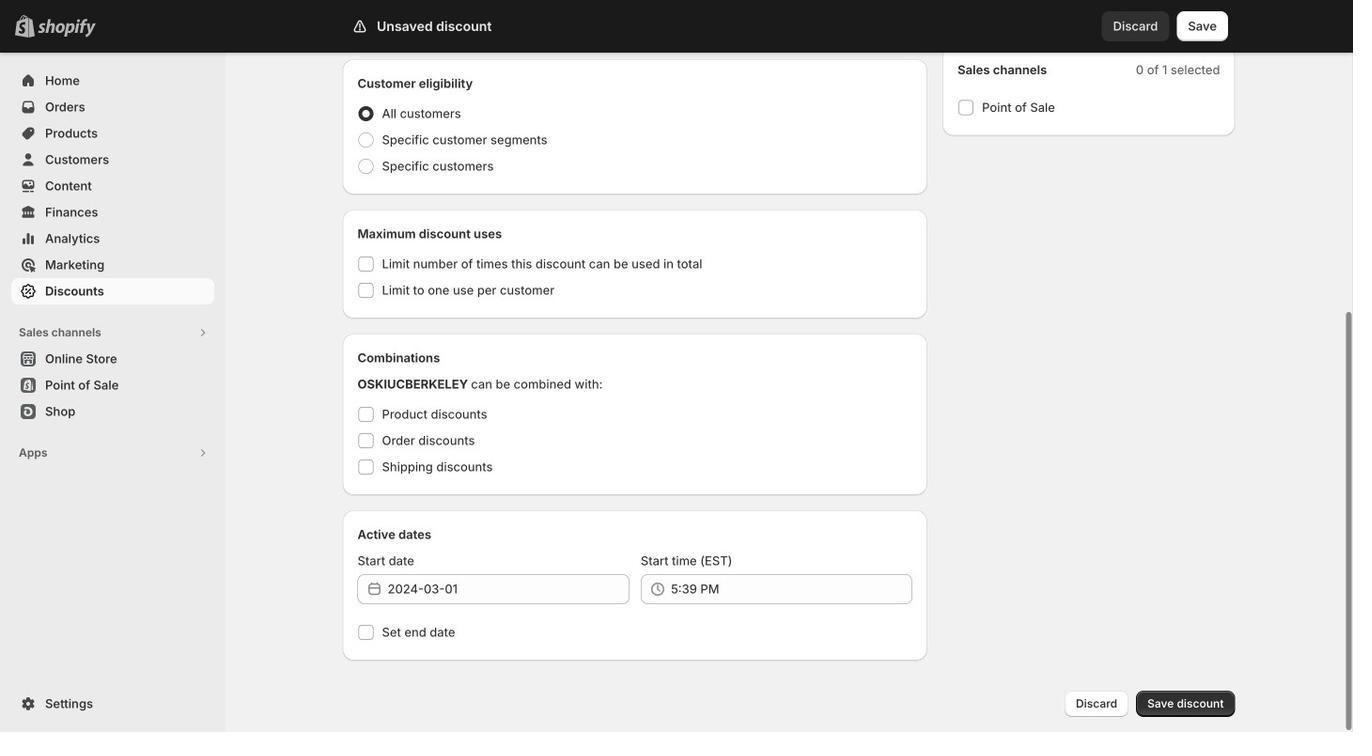 Task type: locate. For each thing, give the bounding box(es) containing it.
shopify image
[[38, 19, 96, 37]]

YYYY-MM-DD text field
[[388, 574, 629, 604]]



Task type: describe. For each thing, give the bounding box(es) containing it.
Enter time text field
[[671, 574, 913, 604]]



Task type: vqa. For each thing, say whether or not it's contained in the screenshot.
text field
no



